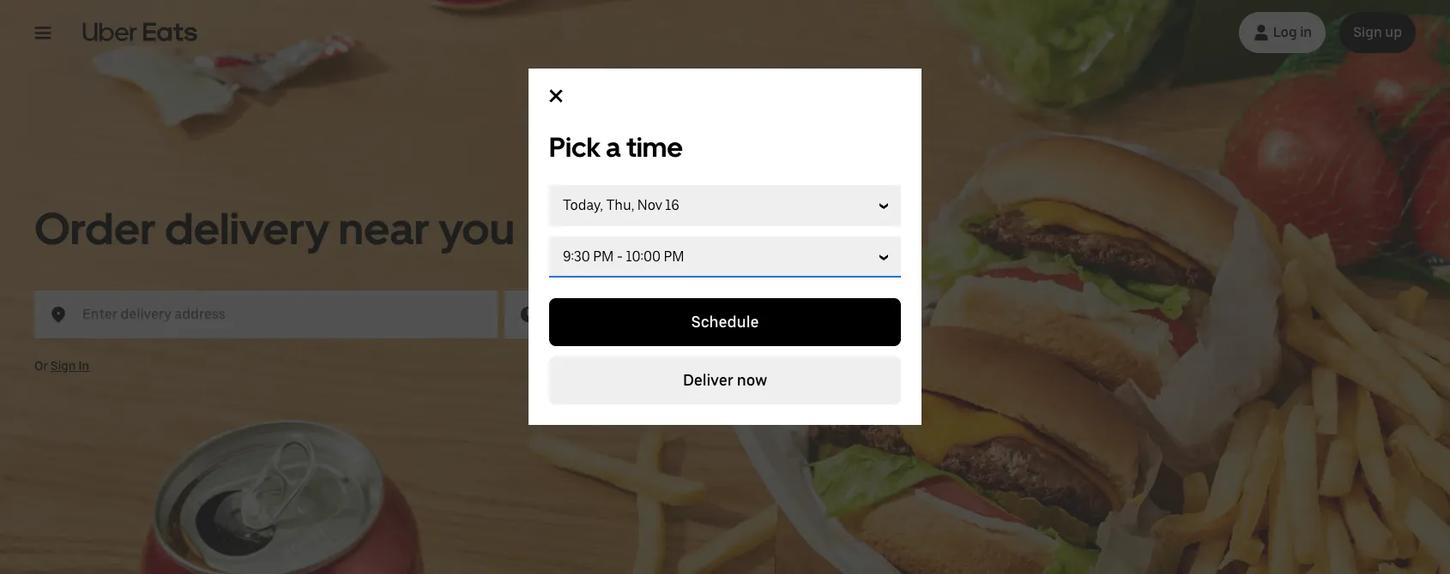 Task type: describe. For each thing, give the bounding box(es) containing it.
search
[[689, 306, 740, 324]]

deliver now button
[[549, 357, 901, 405]]

time
[[626, 131, 683, 164]]

deliver now
[[683, 372, 767, 390]]

search here
[[689, 306, 775, 324]]

here
[[743, 306, 775, 324]]

sign in link
[[51, 360, 89, 373]]

now
[[737, 372, 767, 390]]

a
[[606, 131, 621, 164]]

schedule
[[691, 313, 759, 331]]

sign up
[[1354, 24, 1402, 40]]

or sign in
[[34, 360, 89, 373]]

in
[[79, 360, 89, 373]]

log in link
[[1239, 12, 1326, 53]]

delivery
[[165, 202, 330, 256]]



Task type: locate. For each thing, give the bounding box(es) containing it.
sign left in
[[51, 360, 76, 373]]

sign up link
[[1340, 12, 1416, 53]]

order delivery near you
[[34, 202, 515, 256]]

0 vertical spatial sign
[[1354, 24, 1382, 40]]

pick a time dialog
[[529, 69, 922, 426]]

order
[[34, 202, 156, 256]]

sign
[[1354, 24, 1382, 40], [51, 360, 76, 373]]

near
[[339, 202, 430, 256]]

you
[[439, 202, 515, 256]]

up
[[1385, 24, 1402, 40]]

1 vertical spatial sign
[[51, 360, 76, 373]]

1 horizontal spatial sign
[[1354, 24, 1382, 40]]

pick
[[549, 131, 601, 164]]

sign left up
[[1354, 24, 1382, 40]]

or
[[34, 360, 48, 373]]

log
[[1273, 24, 1297, 40]]

0 horizontal spatial sign
[[51, 360, 76, 373]]

in
[[1300, 24, 1312, 40]]

deliver
[[683, 372, 734, 390]]

pick a time
[[549, 131, 683, 164]]

search here button
[[676, 291, 789, 339]]

schedule button
[[549, 299, 901, 347]]

log in
[[1273, 24, 1312, 40]]



Task type: vqa. For each thing, say whether or not it's contained in the screenshot.
Deliver to icon
no



